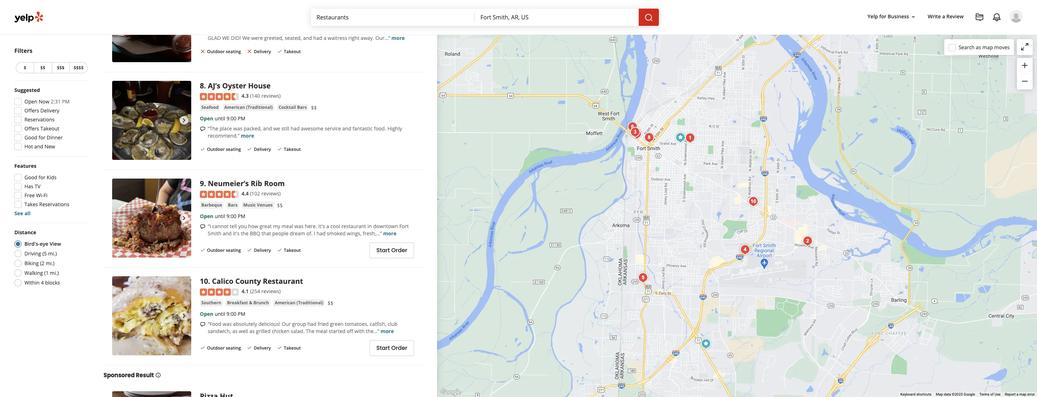 Task type: vqa. For each thing, say whether or not it's contained in the screenshot.
Red Carpet Tailor 'icon'
no



Task type: locate. For each thing, give the bounding box(es) containing it.
2 horizontal spatial was
[[295, 223, 304, 230]]

delivery down that
[[254, 248, 271, 254]]

0 vertical spatial until
[[215, 115, 225, 122]]

neumeier's
[[208, 179, 249, 189]]

0 vertical spatial bars
[[297, 104, 307, 110]]

0 vertical spatial open until 9:00 pm
[[200, 115, 245, 122]]

order down club
[[392, 344, 408, 353]]

0 horizontal spatial 16 close v2 image
[[200, 48, 206, 54]]

a right "it's"
[[327, 223, 329, 230]]

open until 9:00 pm up "food
[[200, 311, 245, 318]]

1 16 close v2 image from the left
[[200, 48, 206, 54]]

2 vertical spatial was
[[223, 321, 232, 328]]

group containing features
[[12, 163, 89, 217]]

0 horizontal spatial we
[[243, 34, 250, 41]]

2 next image from the top
[[180, 214, 188, 223]]

map for moves
[[983, 44, 994, 51]]

(traditional) up group
[[297, 300, 323, 306]]

good
[[24, 134, 37, 141], [24, 174, 37, 181]]

had up the
[[308, 321, 317, 328]]

queen beans espresso image
[[636, 271, 651, 285]]

2 vertical spatial until
[[215, 311, 225, 318]]

breakfast
[[227, 300, 248, 306]]

1 vertical spatial start order link
[[370, 341, 414, 356]]

we inside "we ran across this little gem via yelp and thought we would give it a shot. we are so glad we did! we were greeted, seated, and had a waitress right away. our…"
[[326, 27, 333, 34]]

food.
[[374, 125, 386, 132]]

2:31
[[51, 98, 61, 105]]

seating for 16 checkmark v2 icon underneath greeted,
[[226, 49, 241, 55]]

recommend."
[[208, 132, 240, 139]]

4 outdoor from the top
[[207, 345, 225, 351]]

seating for 16 checkmark v2 icon below chicken
[[226, 345, 241, 351]]

outdoor down "recommend.""
[[207, 146, 225, 152]]

had right still
[[291, 125, 300, 132]]

0 vertical spatial 16 speech v2 image
[[200, 126, 206, 132]]

sponsored result
[[104, 372, 154, 380]]

1 outdoor seating from the top
[[207, 49, 241, 55]]

this
[[244, 27, 253, 34]]

0 vertical spatial slideshow element
[[112, 81, 191, 160]]

1 horizontal spatial was
[[233, 125, 242, 132]]

american (traditional) link down 4.3 on the top left of page
[[223, 104, 274, 111]]

0 vertical spatial we
[[326, 27, 333, 34]]

map left error
[[1020, 393, 1027, 397]]

for
[[880, 13, 887, 20], [39, 134, 45, 141], [39, 174, 45, 181]]

0 vertical spatial american (traditional)
[[224, 104, 273, 110]]

0 vertical spatial start order link
[[370, 243, 414, 259]]

search image
[[645, 13, 653, 22]]

keyboard
[[901, 393, 916, 397]]

16 speech v2 image
[[200, 126, 206, 132], [200, 224, 206, 230]]

until up cannot
[[215, 213, 225, 220]]

more down downtown
[[383, 230, 397, 237]]

reviews) for room
[[262, 190, 281, 197]]

8
[[200, 81, 204, 91]]

nara chicken image
[[683, 131, 698, 145]]

0 horizontal spatial we
[[273, 125, 280, 132]]

$$ for 10 . calico county restaurant
[[328, 300, 334, 307]]

in
[[368, 223, 372, 230]]

1 next image from the top
[[180, 116, 188, 125]]

1 horizontal spatial we
[[382, 27, 390, 34]]

smith
[[208, 230, 222, 237]]

group
[[1018, 58, 1033, 90], [12, 87, 89, 153], [12, 163, 89, 217]]

start down the…"
[[377, 344, 390, 353]]

16 info v2 image
[[155, 373, 161, 379]]

2 vertical spatial open until 9:00 pm
[[200, 311, 245, 318]]

$$ up 'awesome'
[[311, 104, 317, 111]]

16 checkmark v2 image up 9
[[200, 146, 206, 152]]

1 horizontal spatial (traditional)
[[297, 300, 323, 306]]

until
[[215, 115, 225, 122], [215, 213, 225, 220], [215, 311, 225, 318]]

16 checkmark v2 image down 16 speech v2 icon
[[200, 345, 206, 351]]

1 vertical spatial start
[[377, 344, 390, 353]]

8 . aj's oyster house
[[200, 81, 271, 91]]

as right well
[[250, 328, 255, 335]]

1 start order link from the top
[[370, 243, 414, 259]]

start order down club
[[377, 344, 408, 353]]

1 vertical spatial 9:00
[[227, 213, 237, 220]]

american (traditional) button down 4.3 on the top left of page
[[223, 104, 274, 111]]

0 vertical spatial mi.)
[[48, 250, 57, 257]]

open until 9:00 pm up cannot
[[200, 213, 245, 220]]

3 reviews) from the top
[[262, 288, 281, 295]]

2 reviews) from the top
[[262, 190, 281, 197]]

1 9:00 from the top
[[227, 115, 237, 122]]

mi.) right (2 on the left
[[46, 260, 55, 267]]

calico
[[212, 277, 234, 286]]

"i cannot tell you how great my meal was here. it's a cool restaurant in downtown fort smith and it's the bbq that people dream of.  i had smoked wings, fresh,…"
[[208, 223, 409, 237]]

1 vertical spatial (traditional)
[[297, 300, 323, 306]]

brunch
[[254, 300, 269, 306]]

4.3 star rating image
[[200, 93, 239, 100]]

2 16 close v2 image from the left
[[247, 48, 253, 54]]

1 vertical spatial american (traditional) link
[[274, 300, 325, 307]]

16 checkmark v2 image down the
[[247, 247, 253, 253]]

was right place
[[233, 125, 242, 132]]

2 vertical spatial for
[[39, 174, 45, 181]]

Find text field
[[317, 13, 469, 21]]

1 vertical spatial american (traditional) button
[[274, 300, 325, 307]]

open up 16 speech v2 icon
[[200, 311, 213, 318]]

2 previous image from the top
[[115, 214, 124, 223]]

1 vertical spatial previous image
[[115, 214, 124, 223]]

0 vertical spatial (traditional)
[[246, 104, 273, 110]]

american (traditional) down 4.3 on the top left of page
[[224, 104, 273, 110]]

how
[[248, 223, 258, 230]]

takeout down "the place was packed, and we still had awesome service and fantastic food. highly recommend."
[[284, 146, 301, 152]]

offers for offers takeout
[[24, 125, 39, 132]]

1 vertical spatial meal
[[316, 328, 328, 335]]

meal up people
[[282, 223, 293, 230]]

reviews) down house
[[262, 93, 281, 99]]

1 vertical spatial mi.)
[[46, 260, 55, 267]]

fort
[[400, 223, 409, 230]]

mi.) right (5
[[48, 250, 57, 257]]

cocktail bars
[[279, 104, 307, 110]]

more
[[392, 34, 405, 41], [241, 132, 254, 139], [383, 230, 397, 237], [381, 328, 394, 335]]

1 horizontal spatial american
[[275, 300, 296, 306]]

calico county restaurant link
[[212, 277, 303, 286]]

people
[[272, 230, 289, 237]]

seating down "recommend.""
[[226, 146, 241, 152]]

None search field
[[311, 9, 661, 26]]

had down thought
[[313, 34, 322, 41]]

0 vertical spatial we
[[382, 27, 390, 34]]

hot
[[24, 143, 33, 150]]

uncork'd image
[[738, 243, 753, 257], [738, 243, 753, 257]]

None field
[[317, 13, 469, 21], [481, 13, 633, 21]]

calico county restaurant image
[[747, 195, 761, 209]]

previous image
[[115, 116, 124, 125], [115, 214, 124, 223]]

1 seating from the top
[[226, 49, 241, 55]]

0 vertical spatial for
[[880, 13, 887, 20]]

mi.) for biking (2 mi.)
[[46, 260, 55, 267]]

2 seating from the top
[[226, 146, 241, 152]]

3 seating from the top
[[226, 248, 241, 254]]

start order for restaurant
[[377, 344, 408, 353]]

seating
[[226, 49, 241, 55], [226, 146, 241, 152], [226, 248, 241, 254], [226, 345, 241, 351]]

and
[[296, 27, 305, 34], [303, 34, 312, 41], [263, 125, 272, 132], [343, 125, 352, 132], [34, 143, 43, 150], [223, 230, 232, 237]]

1 vertical spatial until
[[215, 213, 225, 220]]

has
[[24, 183, 33, 190]]

2 vertical spatial next image
[[180, 312, 188, 321]]

offers up good for dinner
[[24, 125, 39, 132]]

aj's oyster house link
[[208, 81, 271, 91]]

now
[[39, 98, 49, 105]]

see
[[14, 210, 23, 217]]

yelp for business
[[868, 13, 910, 20]]

0 vertical spatial was
[[233, 125, 242, 132]]

more for restaurant
[[381, 328, 394, 335]]

1 vertical spatial american (traditional)
[[275, 300, 323, 306]]

9:00 for calico
[[227, 311, 237, 318]]

2 vertical spatial .
[[208, 277, 210, 286]]

4.4 star rating image
[[200, 191, 239, 198]]

american up "our"
[[275, 300, 296, 306]]

start for room
[[377, 247, 390, 255]]

offers
[[24, 107, 39, 114], [24, 125, 39, 132]]

. left calico
[[208, 277, 210, 286]]

1 vertical spatial good
[[24, 174, 37, 181]]

1 vertical spatial was
[[295, 223, 304, 230]]

1 vertical spatial next image
[[180, 214, 188, 223]]

more link down club
[[381, 328, 394, 335]]

$$ up green
[[328, 300, 334, 307]]

for right yelp
[[880, 13, 887, 20]]

2 vertical spatial mi.)
[[50, 270, 59, 277]]

slideshow element for 10
[[112, 277, 191, 356]]

start order down downtown
[[377, 247, 408, 255]]

a right "write"
[[943, 13, 946, 20]]

delicious!
[[259, 321, 281, 328]]

we left still
[[273, 125, 280, 132]]

bars
[[297, 104, 307, 110], [228, 202, 238, 208]]

previous image for 8
[[115, 116, 124, 125]]

good for good for dinner
[[24, 134, 37, 141]]

1 vertical spatial for
[[39, 134, 45, 141]]

biking
[[24, 260, 39, 267]]

2 outdoor from the top
[[207, 146, 225, 152]]

next image
[[180, 116, 188, 125], [180, 214, 188, 223], [180, 312, 188, 321]]

little
[[254, 27, 264, 34]]

1 until from the top
[[215, 115, 225, 122]]

reviews) for restaurant
[[262, 288, 281, 295]]

1 vertical spatial reservations
[[39, 201, 69, 208]]

open down seafood link at top left
[[200, 115, 213, 122]]

more for house
[[241, 132, 254, 139]]

meal inside "food was absolutely delicious! our group had fried green tomatoes, catfish, club sandwich, as well as grilled chicken salad. the meal started off with the…"
[[316, 328, 328, 335]]

16 checkmark v2 image down greeted,
[[277, 48, 283, 54]]

the egg of fort smith image
[[699, 337, 713, 351]]

2 start order link from the top
[[370, 341, 414, 356]]

16 checkmark v2 image down packed,
[[247, 146, 253, 152]]

was
[[233, 125, 242, 132], [295, 223, 304, 230], [223, 321, 232, 328]]

order for restaurant
[[392, 344, 408, 353]]

free
[[24, 192, 35, 199]]

dinner
[[47, 134, 63, 141]]

0 vertical spatial meal
[[282, 223, 293, 230]]

report a map error link
[[1006, 393, 1036, 397]]

1 offers from the top
[[24, 107, 39, 114]]

1 horizontal spatial american (traditional)
[[275, 300, 323, 306]]

order down fort
[[392, 247, 408, 255]]

highly
[[388, 125, 402, 132]]

0 vertical spatial order
[[392, 247, 408, 255]]

fantastic
[[353, 125, 373, 132]]

1 16 speech v2 image from the top
[[200, 126, 206, 132]]

open up "i
[[200, 213, 213, 220]]

2 vertical spatial 9:00
[[227, 311, 237, 318]]

1 vertical spatial start order
[[377, 344, 408, 353]]

1 horizontal spatial none field
[[481, 13, 633, 21]]

0 horizontal spatial bars
[[228, 202, 238, 208]]

good up has tv on the top of the page
[[24, 174, 37, 181]]

reservations
[[24, 116, 55, 123], [39, 201, 69, 208]]

user actions element
[[862, 9, 1033, 53]]

0 vertical spatial map
[[983, 44, 994, 51]]

1 vertical spatial open until 9:00 pm
[[200, 213, 245, 220]]

1 reviews) from the top
[[262, 93, 281, 99]]

16 speech v2 image
[[200, 322, 206, 328]]

2 slideshow element from the top
[[112, 179, 191, 258]]

bars right cocktail
[[297, 104, 307, 110]]

0 vertical spatial good
[[24, 134, 37, 141]]

mi.) right (1
[[50, 270, 59, 277]]

option group containing distance
[[12, 229, 89, 289]]

9:00 up place
[[227, 115, 237, 122]]

1 vertical spatial slideshow element
[[112, 179, 191, 258]]

1 vertical spatial .
[[204, 179, 206, 189]]

here.
[[305, 223, 317, 230]]

none field find
[[317, 13, 469, 21]]

more link
[[392, 34, 405, 41], [241, 132, 254, 139], [383, 230, 397, 237], [381, 328, 394, 335]]

delivery down grilled on the bottom of the page
[[254, 345, 271, 351]]

see all
[[14, 210, 31, 217]]

kids
[[47, 174, 57, 181]]

1 none field from the left
[[317, 13, 469, 21]]

1 start from the top
[[377, 247, 390, 255]]

takeout inside group
[[40, 125, 59, 132]]

open for 10
[[200, 311, 213, 318]]

reviews) down room
[[262, 190, 281, 197]]

features
[[14, 163, 36, 169]]

still
[[282, 125, 290, 132]]

zoom in image
[[1021, 61, 1030, 70]]

0 vertical spatial 9:00
[[227, 115, 237, 122]]

as right search
[[977, 44, 982, 51]]

we up waitress
[[326, 27, 333, 34]]

0 horizontal spatial american
[[224, 104, 245, 110]]

had inside "i cannot tell you how great my meal was here. it's a cool restaurant in downtown fort smith and it's the bbq that people dream of.  i had smoked wings, fresh,…"
[[317, 230, 326, 237]]

1 start order from the top
[[377, 247, 408, 255]]

outdoor seating for 16 checkmark v2 icon underneath greeted,
[[207, 49, 241, 55]]

2 start order from the top
[[377, 344, 408, 353]]

start order link down club
[[370, 341, 414, 356]]

9:00 up 'tell'
[[227, 213, 237, 220]]

2 good from the top
[[24, 174, 37, 181]]

2 vertical spatial reviews)
[[262, 288, 281, 295]]

16 checkmark v2 image
[[200, 146, 206, 152], [247, 146, 253, 152], [277, 146, 283, 152], [200, 247, 206, 253], [277, 247, 283, 253], [200, 345, 206, 351]]

american (traditional) up group
[[275, 300, 323, 306]]

bars left the music
[[228, 202, 238, 208]]

we inside "the place was packed, and we still had awesome service and fantastic food. highly recommend."
[[273, 125, 280, 132]]

0 vertical spatial start order
[[377, 247, 408, 255]]

1 vertical spatial map
[[1020, 393, 1027, 397]]

we
[[326, 27, 333, 34], [273, 125, 280, 132]]

9:00 for neumeier's
[[227, 213, 237, 220]]

1 horizontal spatial we
[[326, 27, 333, 34]]

was up the sandwich,
[[223, 321, 232, 328]]

more link for house
[[241, 132, 254, 139]]

takeout down seated,
[[284, 49, 301, 55]]

1 horizontal spatial 16 close v2 image
[[247, 48, 253, 54]]

wi-
[[36, 192, 44, 199]]

more link for room
[[383, 230, 397, 237]]

0 vertical spatial .
[[204, 81, 206, 91]]

next image for 10 . calico county restaurant
[[180, 312, 188, 321]]

open until 9:00 pm up place
[[200, 115, 245, 122]]

1 vertical spatial order
[[392, 344, 408, 353]]

and right hot at the top of the page
[[34, 143, 43, 150]]

1 vertical spatial 16 speech v2 image
[[200, 224, 206, 230]]

takeout for 16 checkmark v2 image below people
[[284, 248, 301, 254]]

outdoor down glad
[[207, 49, 225, 55]]

outdoor seating down "recommend.""
[[207, 146, 241, 152]]

$$ inside "button"
[[40, 65, 45, 71]]

until for neumeier's
[[215, 213, 225, 220]]

0 horizontal spatial american (traditional)
[[224, 104, 273, 110]]

my
[[273, 223, 280, 230]]

2 order from the top
[[392, 344, 408, 353]]

3 until from the top
[[215, 311, 225, 318]]

0 horizontal spatial was
[[223, 321, 232, 328]]

2 vertical spatial slideshow element
[[112, 277, 191, 356]]

open until 9:00 pm
[[200, 115, 245, 122], [200, 213, 245, 220], [200, 311, 245, 318]]

3 next image from the top
[[180, 312, 188, 321]]

option group
[[12, 229, 89, 289]]

had right i on the bottom of the page
[[317, 230, 326, 237]]

(102
[[250, 190, 260, 197]]

0 vertical spatial next image
[[180, 116, 188, 125]]

room
[[264, 179, 285, 189]]

american (traditional) for american (traditional) "button" to the top
[[224, 104, 273, 110]]

1 horizontal spatial map
[[1020, 393, 1027, 397]]

as left well
[[233, 328, 238, 335]]

16 speech v2 image left "i
[[200, 224, 206, 230]]

group containing suggested
[[12, 87, 89, 153]]

1 horizontal spatial bars
[[297, 104, 307, 110]]

1 vertical spatial we
[[273, 125, 280, 132]]

outdoor seating down the sandwich,
[[207, 345, 241, 351]]

crawpappy's cajun cusine image
[[112, 0, 191, 62]]

our
[[282, 321, 291, 328]]

16 checkmark v2 image down well
[[247, 345, 253, 351]]

4 outdoor seating from the top
[[207, 345, 241, 351]]

3 open until 9:00 pm from the top
[[200, 311, 245, 318]]

1 slideshow element from the top
[[112, 81, 191, 160]]

0 vertical spatial previous image
[[115, 116, 124, 125]]

breakfast & brunch link
[[226, 300, 271, 307]]

0 vertical spatial american (traditional) button
[[223, 104, 274, 111]]

1 vertical spatial american
[[275, 300, 296, 306]]

2 9:00 from the top
[[227, 213, 237, 220]]

report
[[1006, 393, 1016, 397]]

0 horizontal spatial map
[[983, 44, 994, 51]]

and inside "i cannot tell you how great my meal was here. it's a cool restaurant in downtown fort smith and it's the bbq that people dream of.  i had smoked wings, fresh,…"
[[223, 230, 232, 237]]

1 good from the top
[[24, 134, 37, 141]]

2 none field from the left
[[481, 13, 633, 21]]

meal down fried
[[316, 328, 328, 335]]

open now 2:31 pm
[[24, 98, 70, 105]]

2 16 speech v2 image from the top
[[200, 224, 206, 230]]

slideshow element
[[112, 81, 191, 160], [112, 179, 191, 258], [112, 277, 191, 356]]

seating down well
[[226, 345, 241, 351]]

$$ left $$$ button
[[40, 65, 45, 71]]

the
[[241, 230, 249, 237]]

21 west end image
[[626, 120, 640, 134]]

3 outdoor seating from the top
[[207, 248, 241, 254]]

delivery down packed,
[[254, 146, 271, 152]]

2 start from the top
[[377, 344, 390, 353]]

"the place was packed, and we still had awesome service and fantastic food. highly recommend."
[[208, 125, 402, 139]]

view
[[50, 241, 61, 247]]

open for 8
[[200, 115, 213, 122]]

reservations down fi on the left of page
[[39, 201, 69, 208]]

outdoor seating for 16 checkmark v2 image below people
[[207, 248, 241, 254]]

map left "moves" on the right of page
[[983, 44, 994, 51]]

16 checkmark v2 image
[[277, 48, 283, 54], [247, 247, 253, 253], [247, 345, 253, 351], [277, 345, 283, 351]]

open until 9:00 pm for neumeier's
[[200, 213, 245, 220]]

3 slideshow element from the top
[[112, 277, 191, 356]]

tv
[[35, 183, 40, 190]]

give
[[350, 27, 359, 34]]

a down thought
[[324, 34, 327, 41]]

2 offers from the top
[[24, 125, 39, 132]]

was up dream in the bottom left of the page
[[295, 223, 304, 230]]

0 vertical spatial offers
[[24, 107, 39, 114]]

awesome
[[301, 125, 324, 132]]

4 seating from the top
[[226, 345, 241, 351]]

pm for aj's
[[238, 115, 245, 122]]

16 close v2 image down were
[[247, 48, 253, 54]]

0 horizontal spatial meal
[[282, 223, 293, 230]]

"food
[[208, 321, 221, 328]]

0 horizontal spatial (traditional)
[[246, 104, 273, 110]]

offers down now
[[24, 107, 39, 114]]

0 horizontal spatial none field
[[317, 13, 469, 21]]

9:00 down breakfast
[[227, 311, 237, 318]]

0 vertical spatial reviews)
[[262, 93, 281, 99]]

more down packed,
[[241, 132, 254, 139]]

2 until from the top
[[215, 213, 225, 220]]

takeout down dream in the bottom left of the page
[[284, 248, 301, 254]]

0 vertical spatial start
[[377, 247, 390, 255]]

outdoor
[[207, 49, 225, 55], [207, 146, 225, 152], [207, 248, 225, 254], [207, 345, 225, 351]]

1 vertical spatial reviews)
[[262, 190, 281, 197]]

1 vertical spatial we
[[243, 34, 250, 41]]

1 open until 9:00 pm from the top
[[200, 115, 245, 122]]

seating down it's on the bottom of page
[[226, 248, 241, 254]]

9:00 for aj's
[[227, 115, 237, 122]]

american down 4.3 on the top left of page
[[224, 104, 245, 110]]

start
[[377, 247, 390, 255], [377, 344, 390, 353]]

delivery for 16 checkmark v2 icon underneath greeted,
[[254, 49, 271, 55]]

start order link
[[370, 243, 414, 259], [370, 341, 414, 356]]

american
[[224, 104, 245, 110], [275, 300, 296, 306]]

until up place
[[215, 115, 225, 122]]

it's
[[319, 223, 325, 230]]

open until 9:00 pm for calico
[[200, 311, 245, 318]]

outdoor down smith
[[207, 248, 225, 254]]

(traditional) down 4.3 (140 reviews)
[[246, 104, 273, 110]]

for down offers takeout
[[39, 134, 45, 141]]

2 outdoor seating from the top
[[207, 146, 241, 152]]

3 9:00 from the top
[[227, 311, 237, 318]]

aj's
[[208, 81, 221, 91]]

and right packed,
[[263, 125, 272, 132]]

2 open until 9:00 pm from the top
[[200, 213, 245, 220]]

we
[[382, 27, 390, 34], [243, 34, 250, 41]]

1 order from the top
[[392, 247, 408, 255]]

previous image for 9
[[115, 214, 124, 223]]

offers takeout
[[24, 125, 59, 132]]

american (traditional) for bottommost american (traditional) "button"
[[275, 300, 323, 306]]

16 close v2 image
[[200, 48, 206, 54], [247, 48, 253, 54]]

1 vertical spatial offers
[[24, 125, 39, 132]]

for inside button
[[880, 13, 887, 20]]

1 horizontal spatial meal
[[316, 328, 328, 335]]

1 previous image from the top
[[115, 116, 124, 125]]

that
[[262, 230, 271, 237]]

$$ right venues
[[277, 202, 283, 209]]

you
[[238, 223, 247, 230]]

next image for 8 . aj's oyster house
[[180, 116, 188, 125]]

we down this
[[243, 34, 250, 41]]

american (traditional) link up group
[[274, 300, 325, 307]]

search
[[959, 44, 975, 51]]

house
[[248, 81, 271, 91]]

16 close v2 image up 8
[[200, 48, 206, 54]]

next image for 9 . neumeier's rib room
[[180, 214, 188, 223]]



Task type: describe. For each thing, give the bounding box(es) containing it.
barbeque button
[[200, 202, 224, 209]]

had inside "food was absolutely delicious! our group had fried green tomatoes, catfish, club sandwich, as well as grilled chicken salad. the meal started off with the…"
[[308, 321, 317, 328]]

google image
[[439, 388, 463, 397]]

result
[[136, 372, 154, 380]]

business
[[888, 13, 910, 20]]

$$$$
[[74, 65, 84, 71]]

outdoor seating for 16 checkmark v2 icon below chicken
[[207, 345, 241, 351]]

keyboard shortcuts
[[901, 393, 932, 397]]

sandwich,
[[208, 328, 231, 335]]

error
[[1028, 393, 1036, 397]]

all
[[24, 210, 31, 217]]

search as map moves
[[959, 44, 1010, 51]]

shortcuts
[[917, 393, 932, 397]]

bird's-
[[24, 241, 40, 247]]

pm for neumeier's
[[238, 213, 245, 220]]

. for 9
[[204, 179, 206, 189]]

cocktail bars link
[[277, 104, 308, 111]]

chicken
[[272, 328, 290, 335]]

takes reservations
[[24, 201, 69, 208]]

fi
[[44, 192, 48, 199]]

slideshow element for 8
[[112, 81, 191, 160]]

map
[[937, 393, 944, 397]]

yelp
[[285, 27, 295, 34]]

a right report
[[1017, 393, 1019, 397]]

thought
[[306, 27, 325, 34]]

we
[[222, 34, 230, 41]]

downtown
[[373, 223, 398, 230]]

. for 8
[[204, 81, 206, 91]]

$$ for 8 . aj's oyster house
[[311, 104, 317, 111]]

more down are
[[392, 34, 405, 41]]

was inside "the place was packed, and we still had awesome service and fantastic food. highly recommend."
[[233, 125, 242, 132]]

restaurant
[[342, 223, 366, 230]]

music venues link
[[242, 202, 274, 209]]

previous image
[[115, 312, 124, 321]]

16 speech v2 image for 9
[[200, 224, 206, 230]]

neumeier's rib room image
[[112, 179, 191, 258]]

mi.) for driving (5 mi.)
[[48, 250, 57, 257]]

reviews) for house
[[262, 93, 281, 99]]

blue ember smokehouse image
[[801, 234, 815, 249]]

"we
[[208, 27, 217, 34]]

1 outdoor from the top
[[207, 49, 225, 55]]

16 checkmark v2 image down chicken
[[277, 345, 283, 351]]

1 vertical spatial bars
[[228, 202, 238, 208]]

open until 9:00 pm for aj's
[[200, 115, 245, 122]]

aj's oyster house image
[[112, 81, 191, 160]]

16 close v2 image for outdoor seating
[[200, 48, 206, 54]]

write a review
[[928, 13, 964, 20]]

0 vertical spatial american (traditional) link
[[223, 104, 274, 111]]

4.3
[[242, 93, 249, 99]]

. for 10
[[208, 277, 210, 286]]

2 horizontal spatial as
[[977, 44, 982, 51]]

$$$
[[57, 65, 64, 71]]

takeout for 16 checkmark v2 icon underneath greeted,
[[284, 49, 301, 55]]

southern link
[[200, 300, 223, 307]]

southern
[[201, 300, 221, 306]]

review
[[947, 13, 964, 20]]

a inside "i cannot tell you how great my meal was here. it's a cool restaurant in downtown fort smith and it's the bbq that people dream of.  i had smoked wings, fresh,…"
[[327, 223, 329, 230]]

16 close v2 image for delivery
[[247, 48, 253, 54]]

4.1 star rating image
[[200, 289, 239, 296]]

open down 'suggested' on the left top of the page
[[24, 98, 37, 105]]

outdoor seating for 16 checkmark v2 image under still
[[207, 146, 241, 152]]

mi.) for walking (1 mi.)
[[50, 270, 59, 277]]

seated,
[[285, 34, 302, 41]]

it's
[[233, 230, 240, 237]]

was inside "food was absolutely delicious! our group had fried green tomatoes, catfish, club sandwich, as well as grilled chicken salad. the meal started off with the…"
[[223, 321, 232, 328]]

breakfast & brunch
[[227, 300, 269, 306]]

fried
[[318, 321, 329, 328]]

more link for restaurant
[[381, 328, 394, 335]]

16 speech v2 image for 8
[[200, 126, 206, 132]]

16 checkmark v2 image down people
[[277, 247, 283, 253]]

$ button
[[16, 62, 34, 73]]

pizza hut image
[[674, 131, 688, 145]]

christina o. image
[[1010, 10, 1023, 23]]

"i
[[208, 223, 211, 230]]

glad
[[208, 34, 221, 41]]

seating for 16 checkmark v2 image below people
[[226, 248, 241, 254]]

open for 9
[[200, 213, 213, 220]]

delivery for 16 checkmark v2 image below people
[[254, 248, 271, 254]]

(traditional) for bottommost american (traditional) "button"
[[297, 300, 323, 306]]

was inside "i cannot tell you how great my meal was here. it's a cool restaurant in downtown fort smith and it's the bbq that people dream of.  i had smoked wings, fresh,…"
[[295, 223, 304, 230]]

seafood link
[[200, 104, 220, 111]]

neumeier's rib room image
[[630, 127, 644, 141]]

until for aj's
[[215, 115, 225, 122]]

barbeque link
[[200, 202, 224, 209]]

terms
[[980, 393, 990, 397]]

report a map error
[[1006, 393, 1036, 397]]

had inside "we ran across this little gem via yelp and thought we would give it a shot. we are so glad we did! we were greeted, seated, and had a waitress right away. our…"
[[313, 34, 322, 41]]

4.1
[[242, 288, 249, 295]]

takeout for 16 checkmark v2 icon below chicken
[[284, 345, 301, 351]]

for for dinner
[[39, 134, 45, 141]]

see all button
[[14, 210, 31, 217]]

rib
[[251, 179, 262, 189]]

the…"
[[366, 328, 380, 335]]

bricktown brewery image
[[628, 125, 643, 140]]

place
[[220, 125, 232, 132]]

pm right 2:31 at the left top of the page
[[62, 98, 70, 105]]

(140
[[250, 93, 260, 99]]

offers delivery
[[24, 107, 59, 114]]

delivery for 16 checkmark v2 image under still
[[254, 146, 271, 152]]

more link down are
[[392, 34, 405, 41]]

delivery down 'open now 2:31 pm'
[[40, 107, 59, 114]]

offers for offers delivery
[[24, 107, 39, 114]]

$$ for 9 . neumeier's rib room
[[277, 202, 283, 209]]

order for room
[[392, 247, 408, 255]]

good for good for kids
[[24, 174, 37, 181]]

16 checkmark v2 image up the 10
[[200, 247, 206, 253]]

shot.
[[369, 27, 381, 34]]

yelp
[[868, 13, 879, 20]]

start for restaurant
[[377, 344, 390, 353]]

cool
[[331, 223, 340, 230]]

$$$$ button
[[70, 62, 88, 73]]

10
[[200, 277, 208, 286]]

venues
[[257, 202, 273, 208]]

barbeque
[[201, 202, 222, 208]]

breakfast & brunch button
[[226, 300, 271, 307]]

the
[[306, 328, 315, 335]]

for for kids
[[39, 174, 45, 181]]

0 vertical spatial american
[[224, 104, 245, 110]]

music
[[243, 202, 256, 208]]

write
[[928, 13, 942, 20]]

group
[[292, 321, 306, 328]]

notifications image
[[993, 13, 1002, 22]]

aj's oyster house image
[[642, 131, 657, 145]]

slideshow element for 9
[[112, 179, 191, 258]]

4.4
[[242, 190, 249, 197]]

biking (2 mi.)
[[24, 260, 55, 267]]

seating for 16 checkmark v2 image under still
[[226, 146, 241, 152]]

dream
[[290, 230, 305, 237]]

would
[[334, 27, 349, 34]]

0 vertical spatial reservations
[[24, 116, 55, 123]]

use
[[995, 393, 1001, 397]]

salad.
[[291, 328, 305, 335]]

zoom out image
[[1021, 77, 1030, 86]]

music venues
[[243, 202, 273, 208]]

"we ran across this little gem via yelp and thought we would give it a shot. we are so glad we did! we were greeted, seated, and had a waitress right away. our…"
[[208, 27, 407, 41]]

a right it
[[365, 27, 368, 34]]

meal inside "i cannot tell you how great my meal was here. it's a cool restaurant in downtown fort smith and it's the bbq that people dream of.  i had smoked wings, fresh,…"
[[282, 223, 293, 230]]

seafood
[[201, 104, 219, 110]]

$$$ button
[[52, 62, 70, 73]]

has tv
[[24, 183, 40, 190]]

projects image
[[976, 13, 985, 22]]

takeout for 16 checkmark v2 image under still
[[284, 146, 301, 152]]

hot and new
[[24, 143, 55, 150]]

distance
[[14, 229, 36, 236]]

expand map image
[[1021, 42, 1030, 51]]

it
[[361, 27, 364, 34]]

until for calico
[[215, 311, 225, 318]]

calico county restaurant image
[[112, 277, 191, 356]]

absolutely
[[233, 321, 257, 328]]

well
[[239, 328, 248, 335]]

driving (5 mi.)
[[24, 250, 57, 257]]

music venues button
[[242, 202, 274, 209]]

had inside "the place was packed, and we still had awesome service and fantastic food. highly recommend."
[[291, 125, 300, 132]]

with
[[355, 328, 365, 335]]

16 chevron down v2 image
[[911, 14, 917, 20]]

start order link for calico county restaurant
[[370, 341, 414, 356]]

map region
[[428, 0, 1038, 397]]

pm for calico
[[238, 311, 245, 318]]

greeted,
[[264, 34, 284, 41]]

delivery for 16 checkmark v2 icon below chicken
[[254, 345, 271, 351]]

and right service
[[343, 125, 352, 132]]

cocktail bars button
[[277, 104, 308, 111]]

none field the near
[[481, 13, 633, 21]]

within
[[24, 279, 40, 286]]

waitress
[[328, 34, 347, 41]]

0 horizontal spatial as
[[233, 328, 238, 335]]

and up seated,
[[296, 27, 305, 34]]

3 outdoor from the top
[[207, 248, 225, 254]]

more for room
[[383, 230, 397, 237]]

sponsored
[[104, 372, 135, 380]]

start order for room
[[377, 247, 408, 255]]

for for business
[[880, 13, 887, 20]]

bbq
[[250, 230, 260, 237]]

(traditional) for american (traditional) "button" to the top
[[246, 104, 273, 110]]

16 checkmark v2 image down still
[[277, 146, 283, 152]]

start order link for neumeier's rib room
[[370, 243, 414, 259]]

1 horizontal spatial as
[[250, 328, 255, 335]]

and down thought
[[303, 34, 312, 41]]

restaurant
[[263, 277, 303, 286]]

map for error
[[1020, 393, 1027, 397]]

Near text field
[[481, 13, 633, 21]]



